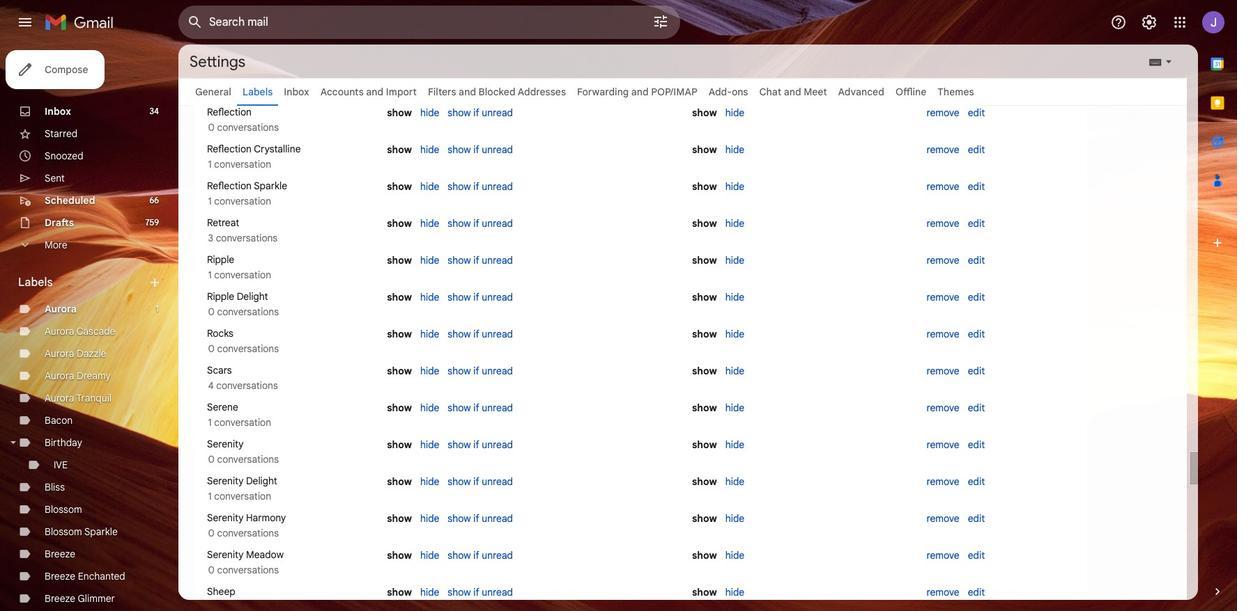 Task type: describe. For each thing, give the bounding box(es) containing it.
aurora dazzle
[[45, 348, 106, 360]]

Search mail text field
[[209, 15, 613, 29]]

show if unread for serene 1 conversation
[[448, 402, 513, 415]]

blossom link
[[45, 504, 82, 516]]

remove link for reflection 0 conversations
[[927, 107, 959, 119]]

breeze link
[[45, 548, 75, 561]]

reflection crystalline 1 conversation
[[206, 143, 301, 171]]

edit link for scars 4 conversations
[[968, 365, 985, 378]]

show if unread link for retreat 3 conversations
[[448, 217, 513, 230]]

aurora dreamy
[[45, 370, 111, 383]]

remove for reflection crystalline 1 conversation
[[927, 144, 959, 156]]

chat and meet
[[759, 86, 827, 98]]

edit for serenity 0 conversations
[[968, 439, 985, 452]]

if for retreat 3 conversations
[[473, 217, 479, 230]]

sent link
[[45, 172, 65, 185]]

crystalline
[[254, 143, 301, 155]]

snoozed
[[45, 150, 83, 162]]

ripple 1 conversation
[[206, 254, 271, 282]]

accounts
[[320, 86, 364, 98]]

accounts and import link
[[320, 86, 417, 98]]

settings
[[190, 52, 245, 71]]

1 inside 'ripple 1 conversation'
[[208, 269, 212, 282]]

starred link
[[45, 128, 78, 140]]

blossom for blossom sparkle
[[45, 526, 82, 539]]

offline
[[896, 86, 926, 98]]

edit link for ripple delight 0 conversations
[[968, 291, 985, 304]]

edit link for serenity delight 1 conversation
[[968, 476, 985, 489]]

remove link for ripple 1 conversation
[[927, 254, 959, 267]]

remove for reflection 0 conversations
[[927, 107, 959, 119]]

remove for ripple 1 conversation
[[927, 254, 959, 267]]

14 remove link from the top
[[927, 587, 959, 599]]

show if unread for ripple delight 0 conversations
[[448, 291, 513, 304]]

if for serenity delight 1 conversation
[[473, 476, 479, 489]]

unread for reflection 0 conversations
[[482, 107, 513, 119]]

show if unread link for serenity meadow 0 conversations
[[448, 550, 513, 562]]

settings image
[[1141, 14, 1158, 31]]

show if unread for serenity delight 1 conversation
[[448, 476, 513, 489]]

snoozed link
[[45, 150, 83, 162]]

1 inside serene 1 conversation
[[208, 417, 212, 429]]

unread for ripple delight 0 conversations
[[482, 291, 513, 304]]

bliss
[[45, 482, 65, 494]]

remove link for rocks 0 conversations
[[927, 328, 959, 341]]

3
[[208, 232, 213, 245]]

edit for serenity meadow 0 conversations
[[968, 550, 985, 562]]

show if unread for serenity meadow 0 conversations
[[448, 550, 513, 562]]

if for reflection sparkle 1 conversation
[[473, 181, 479, 193]]

conversation inside serene 1 conversation
[[214, 417, 271, 429]]

general
[[195, 86, 231, 98]]

0 inside ripple delight 0 conversations
[[208, 306, 215, 319]]

14 edit link from the top
[[968, 587, 985, 599]]

serenity harmony 0 conversations
[[206, 512, 286, 540]]

0 inside rocks 0 conversations
[[208, 343, 215, 355]]

conversations inside serenity harmony 0 conversations
[[217, 528, 279, 540]]

conversations inside the 'scars 4 conversations'
[[216, 380, 278, 392]]

if for ripple 1 conversation
[[473, 254, 479, 267]]

remove for reflection sparkle 1 conversation
[[927, 181, 959, 193]]

if for serenity meadow 0 conversations
[[473, 550, 479, 562]]

if for serene 1 conversation
[[473, 402, 479, 415]]

unread for serene 1 conversation
[[482, 402, 513, 415]]

scars 4 conversations
[[206, 364, 278, 392]]

ons
[[732, 86, 748, 98]]

edit for retreat 3 conversations
[[968, 217, 985, 230]]

labels link
[[242, 86, 273, 98]]

conversations inside serenity meadow 0 conversations
[[217, 565, 279, 577]]

serenity for serenity delight
[[207, 475, 244, 488]]

add-
[[709, 86, 732, 98]]

edit link for serenity harmony 0 conversations
[[968, 513, 985, 525]]

and for accounts
[[366, 86, 384, 98]]

cascade
[[76, 325, 115, 338]]

serene 1 conversation
[[206, 401, 271, 429]]

ripple delight 0 conversations
[[206, 291, 279, 319]]

edit link for rocks 0 conversations
[[968, 328, 985, 341]]

labels for labels link
[[242, 86, 273, 98]]

breeze glimmer link
[[45, 593, 115, 606]]

aurora cascade link
[[45, 325, 115, 338]]

edit for reflection crystalline 1 conversation
[[968, 144, 985, 156]]

birthday
[[45, 437, 82, 450]]

dazzle
[[77, 348, 106, 360]]

breeze for breeze link
[[45, 548, 75, 561]]

chat and meet link
[[759, 86, 827, 98]]

retreat
[[207, 217, 239, 229]]

edit for ripple 1 conversation
[[968, 254, 985, 267]]

rocks 0 conversations
[[206, 328, 279, 355]]

search mail image
[[183, 10, 208, 35]]

pop/imap
[[651, 86, 697, 98]]

remove link for serenity 0 conversations
[[927, 439, 959, 452]]

add-ons link
[[709, 86, 748, 98]]

bliss link
[[45, 482, 65, 494]]

enchanted
[[78, 571, 125, 583]]

scheduled
[[45, 194, 95, 207]]

birthday link
[[45, 437, 82, 450]]

ive link
[[54, 459, 68, 472]]

serene
[[207, 401, 238, 414]]

reflection sparkle 1 conversation
[[206, 180, 287, 208]]

edit link for reflection crystalline 1 conversation
[[968, 144, 985, 156]]

edit link for retreat 3 conversations
[[968, 217, 985, 230]]

glimmer
[[78, 593, 115, 606]]

aurora dazzle link
[[45, 348, 106, 360]]

14 unread from the top
[[482, 587, 513, 599]]

show if unread for rocks 0 conversations
[[448, 328, 513, 341]]

if for reflection 0 conversations
[[473, 107, 479, 119]]

general link
[[195, 86, 231, 98]]

inbox for top inbox link
[[284, 86, 309, 98]]

show if unread for scars 4 conversations
[[448, 365, 513, 378]]

show if unread link for ripple 1 conversation
[[448, 254, 513, 267]]

aurora tranquil link
[[45, 392, 112, 405]]

serenity 0 conversations
[[206, 438, 279, 466]]

delight for serenity delight
[[246, 475, 277, 488]]

show if unread link for scars 4 conversations
[[448, 365, 513, 378]]

add-ons
[[709, 86, 748, 98]]

addresses
[[518, 86, 566, 98]]

and for forwarding
[[631, 86, 649, 98]]

759
[[145, 217, 159, 228]]

unread for ripple 1 conversation
[[482, 254, 513, 267]]

filters
[[428, 86, 456, 98]]

starred
[[45, 128, 78, 140]]

show if unread link for reflection crystalline 1 conversation
[[448, 144, 513, 156]]

blossom for "blossom" link
[[45, 504, 82, 516]]

reflection for crystalline
[[207, 143, 252, 155]]

remove link for reflection sparkle 1 conversation
[[927, 181, 959, 193]]

show if unread for reflection crystalline 1 conversation
[[448, 144, 513, 156]]

14 show if unread from the top
[[448, 587, 513, 599]]

meadow
[[246, 549, 284, 562]]

ripple for 0
[[207, 291, 234, 303]]

aurora for aurora tranquil
[[45, 392, 74, 405]]

bacon
[[45, 415, 73, 427]]

unread for serenity meadow 0 conversations
[[482, 550, 513, 562]]

if for rocks 0 conversations
[[473, 328, 479, 341]]

if for reflection crystalline 1 conversation
[[473, 144, 479, 156]]

themes link
[[938, 86, 974, 98]]

conversations inside 'reflection 0 conversations'
[[217, 121, 279, 134]]

if for serenity 0 conversations
[[473, 439, 479, 452]]

if for scars 4 conversations
[[473, 365, 479, 378]]

serenity for serenity harmony
[[207, 512, 244, 525]]

aurora for aurora 'link'
[[45, 303, 77, 316]]

compose
[[45, 63, 88, 76]]

edit for reflection sparkle 1 conversation
[[968, 181, 985, 193]]

ive
[[54, 459, 68, 472]]

1 inside reflection sparkle 1 conversation
[[208, 195, 212, 208]]

remove for scars 4 conversations
[[927, 365, 959, 378]]

unread for scars 4 conversations
[[482, 365, 513, 378]]

1 inside serenity delight 1 conversation
[[208, 491, 212, 503]]

show if unread link for serenity delight 1 conversation
[[448, 476, 513, 489]]

scheduled link
[[45, 194, 95, 207]]

remove for serenity harmony 0 conversations
[[927, 513, 959, 525]]

14 if from the top
[[473, 587, 479, 599]]

34
[[150, 106, 159, 116]]

sheep
[[207, 586, 235, 599]]

14 remove from the top
[[927, 587, 959, 599]]

remove link for ripple delight 0 conversations
[[927, 291, 959, 304]]

14 show if unread link from the top
[[448, 587, 513, 599]]

remove for rocks 0 conversations
[[927, 328, 959, 341]]

aurora tranquil
[[45, 392, 112, 405]]

support image
[[1110, 14, 1127, 31]]

conversations inside ripple delight 0 conversations
[[217, 306, 279, 319]]

breeze enchanted
[[45, 571, 125, 583]]

accounts and import
[[320, 86, 417, 98]]



Task type: vqa. For each thing, say whether or not it's contained in the screenshot.


Task type: locate. For each thing, give the bounding box(es) containing it.
4 conversation from the top
[[214, 417, 271, 429]]

conversation down serene
[[214, 417, 271, 429]]

delight inside serenity delight 1 conversation
[[246, 475, 277, 488]]

1 conversation from the top
[[214, 158, 271, 171]]

None search field
[[178, 6, 680, 39]]

3 unread from the top
[[482, 181, 513, 193]]

1 inside the reflection crystalline 1 conversation
[[208, 158, 212, 171]]

5 edit link from the top
[[968, 254, 985, 267]]

ripple inside 'ripple 1 conversation'
[[207, 254, 234, 266]]

conversation inside 'ripple 1 conversation'
[[214, 269, 271, 282]]

12 edit link from the top
[[968, 513, 985, 525]]

0 vertical spatial breeze
[[45, 548, 75, 561]]

inbox right labels link
[[284, 86, 309, 98]]

delight for ripple delight
[[237, 291, 268, 303]]

6 0 from the top
[[208, 565, 215, 577]]

remove for serene 1 conversation
[[927, 402, 959, 415]]

unread
[[482, 107, 513, 119], [482, 144, 513, 156], [482, 181, 513, 193], [482, 217, 513, 230], [482, 254, 513, 267], [482, 291, 513, 304], [482, 328, 513, 341], [482, 365, 513, 378], [482, 402, 513, 415], [482, 439, 513, 452], [482, 476, 513, 489], [482, 513, 513, 525], [482, 550, 513, 562], [482, 587, 513, 599]]

0 vertical spatial labels
[[242, 86, 273, 98]]

breeze enchanted link
[[45, 571, 125, 583]]

6 remove from the top
[[927, 291, 959, 304]]

1 horizontal spatial inbox
[[284, 86, 309, 98]]

show if unread for serenity 0 conversations
[[448, 439, 513, 452]]

inbox inside labels 'navigation'
[[45, 105, 71, 118]]

3 conversation from the top
[[214, 269, 271, 282]]

1 vertical spatial blossom
[[45, 526, 82, 539]]

0 vertical spatial blossom
[[45, 504, 82, 516]]

remove link for reflection crystalline 1 conversation
[[927, 144, 959, 156]]

reflection inside the reflection crystalline 1 conversation
[[207, 143, 252, 155]]

compose button
[[6, 50, 105, 89]]

7 remove link from the top
[[927, 328, 959, 341]]

aurora down aurora dazzle in the left bottom of the page
[[45, 370, 74, 383]]

show
[[387, 107, 412, 119], [448, 107, 471, 119], [692, 107, 717, 119], [387, 144, 412, 156], [448, 144, 471, 156], [692, 144, 717, 156], [387, 181, 412, 193], [448, 181, 471, 193], [692, 181, 717, 193], [387, 217, 412, 230], [448, 217, 471, 230], [692, 217, 717, 230], [387, 254, 412, 267], [448, 254, 471, 267], [692, 254, 717, 267], [387, 291, 412, 304], [448, 291, 471, 304], [692, 291, 717, 304], [387, 328, 412, 341], [448, 328, 471, 341], [692, 328, 717, 341], [387, 365, 412, 378], [448, 365, 471, 378], [692, 365, 717, 378], [387, 402, 412, 415], [448, 402, 471, 415], [692, 402, 717, 415], [387, 439, 412, 452], [448, 439, 471, 452], [692, 439, 717, 452], [387, 476, 412, 489], [448, 476, 471, 489], [692, 476, 717, 489], [387, 513, 412, 525], [448, 513, 471, 525], [692, 513, 717, 525], [387, 550, 412, 562], [448, 550, 471, 562], [692, 550, 717, 562], [387, 587, 412, 599], [448, 587, 471, 599], [692, 587, 717, 599]]

conversation up serenity harmony 0 conversations
[[214, 491, 271, 503]]

conversations inside retreat 3 conversations
[[216, 232, 278, 245]]

9 if from the top
[[473, 402, 479, 415]]

hide
[[420, 107, 439, 119], [725, 107, 744, 119], [420, 144, 439, 156], [725, 144, 744, 156], [420, 181, 439, 193], [725, 181, 744, 193], [420, 217, 439, 230], [725, 217, 744, 230], [420, 254, 439, 267], [725, 254, 744, 267], [420, 291, 439, 304], [725, 291, 744, 304], [420, 328, 439, 341], [725, 328, 744, 341], [420, 365, 439, 378], [725, 365, 744, 378], [420, 402, 439, 415], [725, 402, 744, 415], [420, 439, 439, 452], [725, 439, 744, 452], [420, 476, 439, 489], [725, 476, 744, 489], [420, 513, 439, 525], [725, 513, 744, 525], [420, 550, 439, 562], [725, 550, 744, 562], [420, 587, 439, 599], [725, 587, 744, 599]]

0 horizontal spatial labels
[[18, 276, 53, 290]]

8 unread from the top
[[482, 365, 513, 378]]

show if unread link for ripple delight 0 conversations
[[448, 291, 513, 304]]

aurora cascade
[[45, 325, 115, 338]]

serenity down serenity harmony 0 conversations
[[207, 549, 244, 562]]

remove link for serenity meadow 0 conversations
[[927, 550, 959, 562]]

9 show if unread from the top
[[448, 402, 513, 415]]

tranquil
[[76, 392, 112, 405]]

sparkle up enchanted
[[84, 526, 118, 539]]

ripple down 'ripple 1 conversation'
[[207, 291, 234, 303]]

aurora up bacon
[[45, 392, 74, 405]]

sent
[[45, 172, 65, 185]]

and for chat
[[784, 86, 801, 98]]

4 remove link from the top
[[927, 217, 959, 230]]

3 remove link from the top
[[927, 181, 959, 193]]

show if unread for reflection sparkle 1 conversation
[[448, 181, 513, 193]]

conversation for delight
[[214, 491, 271, 503]]

blocked
[[479, 86, 515, 98]]

labels inside 'navigation'
[[18, 276, 53, 290]]

8 remove from the top
[[927, 365, 959, 378]]

forwarding and pop/imap link
[[577, 86, 697, 98]]

1 if from the top
[[473, 107, 479, 119]]

4
[[208, 380, 214, 392]]

forwarding
[[577, 86, 629, 98]]

labels up 'reflection 0 conversations'
[[242, 86, 273, 98]]

harmony
[[246, 512, 286, 525]]

10 edit link from the top
[[968, 439, 985, 452]]

0 inside serenity harmony 0 conversations
[[208, 528, 215, 540]]

show if unread link for serenity harmony 0 conversations
[[448, 513, 513, 525]]

9 show if unread link from the top
[[448, 402, 513, 415]]

conversation up ripple delight 0 conversations
[[214, 269, 271, 282]]

remove for retreat 3 conversations
[[927, 217, 959, 230]]

conversations down 'retreat'
[[216, 232, 278, 245]]

5 if from the top
[[473, 254, 479, 267]]

inbox
[[284, 86, 309, 98], [45, 105, 71, 118]]

8 edit from the top
[[968, 365, 985, 378]]

unread for reflection sparkle 1 conversation
[[482, 181, 513, 193]]

1 show if unread link from the top
[[448, 107, 513, 119]]

aurora up aurora dreamy link
[[45, 348, 74, 360]]

6 edit link from the top
[[968, 291, 985, 304]]

conversations inside serenity 0 conversations
[[217, 454, 279, 466]]

1 inside labels 'navigation'
[[156, 304, 159, 314]]

10 remove from the top
[[927, 439, 959, 452]]

remove link for serenity harmony 0 conversations
[[927, 513, 959, 525]]

13 show if unread from the top
[[448, 550, 513, 562]]

scars
[[207, 364, 232, 377]]

breeze down blossom sparkle
[[45, 548, 75, 561]]

2 blossom from the top
[[45, 526, 82, 539]]

and
[[366, 86, 384, 98], [459, 86, 476, 98], [631, 86, 649, 98], [784, 86, 801, 98]]

0 horizontal spatial inbox
[[45, 105, 71, 118]]

edit for reflection 0 conversations
[[968, 107, 985, 119]]

advanced
[[838, 86, 884, 98]]

show if unread link for serenity 0 conversations
[[448, 439, 513, 452]]

serenity inside serenity meadow 0 conversations
[[207, 549, 244, 562]]

and right filters
[[459, 86, 476, 98]]

reflection down 'reflection 0 conversations'
[[207, 143, 252, 155]]

delight
[[237, 291, 268, 303], [246, 475, 277, 488]]

gmail image
[[45, 8, 121, 36]]

1 vertical spatial reflection
[[207, 143, 252, 155]]

0 up serenity delight 1 conversation
[[208, 454, 215, 466]]

2 remove from the top
[[927, 144, 959, 156]]

1 blossom from the top
[[45, 504, 82, 516]]

conversation inside serenity delight 1 conversation
[[214, 491, 271, 503]]

3 aurora from the top
[[45, 348, 74, 360]]

select input tool image
[[1165, 56, 1173, 67]]

reflection inside 'reflection 0 conversations'
[[207, 106, 252, 118]]

8 if from the top
[[473, 365, 479, 378]]

1 horizontal spatial inbox link
[[284, 86, 309, 98]]

show if unread
[[448, 107, 513, 119], [448, 144, 513, 156], [448, 181, 513, 193], [448, 217, 513, 230], [448, 254, 513, 267], [448, 291, 513, 304], [448, 328, 513, 341], [448, 365, 513, 378], [448, 402, 513, 415], [448, 439, 513, 452], [448, 476, 513, 489], [448, 513, 513, 525], [448, 550, 513, 562], [448, 587, 513, 599]]

aurora up aurora cascade
[[45, 303, 77, 316]]

1 reflection from the top
[[207, 106, 252, 118]]

bacon link
[[45, 415, 73, 427]]

0 up rocks
[[208, 306, 215, 319]]

4 remove from the top
[[927, 217, 959, 230]]

sparkle
[[254, 180, 287, 192], [84, 526, 118, 539]]

remove link for serene 1 conversation
[[927, 402, 959, 415]]

1 horizontal spatial sparkle
[[254, 180, 287, 192]]

2 remove link from the top
[[927, 144, 959, 156]]

7 unread from the top
[[482, 328, 513, 341]]

inbox link up starred link
[[45, 105, 71, 118]]

delight down serenity 0 conversations
[[246, 475, 277, 488]]

remove link for scars 4 conversations
[[927, 365, 959, 378]]

0 down rocks
[[208, 343, 215, 355]]

0 vertical spatial inbox
[[284, 86, 309, 98]]

66
[[149, 195, 159, 206]]

1 vertical spatial labels
[[18, 276, 53, 290]]

delight inside ripple delight 0 conversations
[[237, 291, 268, 303]]

11 remove from the top
[[927, 476, 959, 489]]

serenity
[[207, 438, 244, 451], [207, 475, 244, 488], [207, 512, 244, 525], [207, 549, 244, 562]]

blossom down "blossom" link
[[45, 526, 82, 539]]

9 edit link from the top
[[968, 402, 985, 415]]

ripple for conversation
[[207, 254, 234, 266]]

2 vertical spatial breeze
[[45, 593, 75, 606]]

conversations up serenity delight 1 conversation
[[217, 454, 279, 466]]

conversation up reflection sparkle 1 conversation at left top
[[214, 158, 271, 171]]

6 if from the top
[[473, 291, 479, 304]]

edit for ripple delight 0 conversations
[[968, 291, 985, 304]]

inbox link right labels link
[[284, 86, 309, 98]]

conversations up the 'scars 4 conversations'
[[217, 343, 279, 355]]

edit link for serenity 0 conversations
[[968, 439, 985, 452]]

0 horizontal spatial inbox link
[[45, 105, 71, 118]]

and for filters
[[459, 86, 476, 98]]

show if unread link for rocks 0 conversations
[[448, 328, 513, 341]]

13 edit link from the top
[[968, 550, 985, 562]]

1 0 from the top
[[208, 121, 215, 134]]

1 vertical spatial inbox
[[45, 105, 71, 118]]

conversations up the reflection crystalline 1 conversation
[[217, 121, 279, 134]]

main menu image
[[17, 14, 33, 31]]

14 edit from the top
[[968, 587, 985, 599]]

show if unread for serenity harmony 0 conversations
[[448, 513, 513, 525]]

rocks
[[207, 328, 233, 340]]

show if unread link
[[448, 107, 513, 119], [448, 144, 513, 156], [448, 181, 513, 193], [448, 217, 513, 230], [448, 254, 513, 267], [448, 291, 513, 304], [448, 328, 513, 341], [448, 365, 513, 378], [448, 402, 513, 415], [448, 439, 513, 452], [448, 476, 513, 489], [448, 513, 513, 525], [448, 550, 513, 562], [448, 587, 513, 599]]

0 vertical spatial reflection
[[207, 106, 252, 118]]

unread for serenity harmony 0 conversations
[[482, 513, 513, 525]]

aurora link
[[45, 303, 77, 316]]

3 show if unread link from the top
[[448, 181, 513, 193]]

remove link for serenity delight 1 conversation
[[927, 476, 959, 489]]

conversations
[[217, 121, 279, 134], [216, 232, 278, 245], [217, 306, 279, 319], [217, 343, 279, 355], [216, 380, 278, 392], [217, 454, 279, 466], [217, 528, 279, 540], [217, 565, 279, 577]]

0 inside serenity meadow 0 conversations
[[208, 565, 215, 577]]

advanced link
[[838, 86, 884, 98]]

3 0 from the top
[[208, 343, 215, 355]]

serenity down serenity delight 1 conversation
[[207, 512, 244, 525]]

more
[[45, 239, 67, 252]]

1 vertical spatial inbox link
[[45, 105, 71, 118]]

blossom
[[45, 504, 82, 516], [45, 526, 82, 539]]

remove for serenity delight 1 conversation
[[927, 476, 959, 489]]

0 vertical spatial sparkle
[[254, 180, 287, 192]]

blossom down 'bliss'
[[45, 504, 82, 516]]

4 edit from the top
[[968, 217, 985, 230]]

0 vertical spatial inbox link
[[284, 86, 309, 98]]

2 aurora from the top
[[45, 325, 74, 338]]

3 remove from the top
[[927, 181, 959, 193]]

13 if from the top
[[473, 550, 479, 562]]

and left import
[[366, 86, 384, 98]]

conversations up serene 1 conversation
[[216, 380, 278, 392]]

0 down general link
[[208, 121, 215, 134]]

conversations down "meadow"
[[217, 565, 279, 577]]

serenity down serenity 0 conversations
[[207, 475, 244, 488]]

conversation for crystalline
[[214, 158, 271, 171]]

if for serenity harmony 0 conversations
[[473, 513, 479, 525]]

reflection 0 conversations
[[206, 106, 279, 134]]

3 show if unread from the top
[[448, 181, 513, 193]]

edit link for reflection 0 conversations
[[968, 107, 985, 119]]

labels heading
[[18, 276, 148, 290]]

1 horizontal spatial labels
[[242, 86, 273, 98]]

5 show if unread link from the top
[[448, 254, 513, 267]]

0 up serenity meadow 0 conversations
[[208, 528, 215, 540]]

unread for rocks 0 conversations
[[482, 328, 513, 341]]

11 remove link from the top
[[927, 476, 959, 489]]

0 horizontal spatial sparkle
[[84, 526, 118, 539]]

11 edit link from the top
[[968, 476, 985, 489]]

ripple inside ripple delight 0 conversations
[[207, 291, 234, 303]]

edit
[[968, 107, 985, 119], [968, 144, 985, 156], [968, 181, 985, 193], [968, 217, 985, 230], [968, 254, 985, 267], [968, 291, 985, 304], [968, 328, 985, 341], [968, 365, 985, 378], [968, 402, 985, 415], [968, 439, 985, 452], [968, 476, 985, 489], [968, 513, 985, 525], [968, 550, 985, 562], [968, 587, 985, 599]]

drafts
[[45, 217, 74, 229]]

remove
[[927, 107, 959, 119], [927, 144, 959, 156], [927, 181, 959, 193], [927, 217, 959, 230], [927, 254, 959, 267], [927, 291, 959, 304], [927, 328, 959, 341], [927, 365, 959, 378], [927, 402, 959, 415], [927, 439, 959, 452], [927, 476, 959, 489], [927, 513, 959, 525], [927, 550, 959, 562], [927, 587, 959, 599]]

serenity meadow 0 conversations
[[206, 549, 284, 577]]

4 and from the left
[[784, 86, 801, 98]]

11 edit from the top
[[968, 476, 985, 489]]

labels up aurora 'link'
[[18, 276, 53, 290]]

tab list
[[1198, 45, 1237, 562]]

4 unread from the top
[[482, 217, 513, 230]]

8 edit link from the top
[[968, 365, 985, 378]]

sparkle inside reflection sparkle 1 conversation
[[254, 180, 287, 192]]

edit for rocks 0 conversations
[[968, 328, 985, 341]]

0 vertical spatial delight
[[237, 291, 268, 303]]

10 unread from the top
[[482, 439, 513, 452]]

blossom sparkle
[[45, 526, 118, 539]]

2 show if unread link from the top
[[448, 144, 513, 156]]

inbox up starred link
[[45, 105, 71, 118]]

and left 'pop/imap' at the right of page
[[631, 86, 649, 98]]

drafts link
[[45, 217, 74, 229]]

delight down 'ripple 1 conversation'
[[237, 291, 268, 303]]

4 0 from the top
[[208, 454, 215, 466]]

reflection down general
[[207, 106, 252, 118]]

retreat 3 conversations
[[206, 217, 278, 245]]

12 if from the top
[[473, 513, 479, 525]]

serenity for serenity meadow
[[207, 549, 244, 562]]

advanced search options image
[[647, 8, 675, 36]]

breeze down breeze link
[[45, 571, 75, 583]]

filters and blocked addresses
[[428, 86, 566, 98]]

show if unread for retreat 3 conversations
[[448, 217, 513, 230]]

3 reflection from the top
[[207, 180, 252, 192]]

show if unread link for reflection 0 conversations
[[448, 107, 513, 119]]

breeze for breeze enchanted
[[45, 571, 75, 583]]

11 show if unread link from the top
[[448, 476, 513, 489]]

reflection inside reflection sparkle 1 conversation
[[207, 180, 252, 192]]

serenity down serene 1 conversation
[[207, 438, 244, 451]]

labels navigation
[[0, 45, 178, 612]]

unread for retreat 3 conversations
[[482, 217, 513, 230]]

conversation inside reflection sparkle 1 conversation
[[214, 195, 271, 208]]

7 remove from the top
[[927, 328, 959, 341]]

2 vertical spatial reflection
[[207, 180, 252, 192]]

0 inside serenity 0 conversations
[[208, 454, 215, 466]]

6 show if unread link from the top
[[448, 291, 513, 304]]

2 show if unread from the top
[[448, 144, 513, 156]]

1
[[208, 158, 212, 171], [208, 195, 212, 208], [208, 269, 212, 282], [156, 304, 159, 314], [208, 417, 212, 429], [208, 491, 212, 503]]

unread for reflection crystalline 1 conversation
[[482, 144, 513, 156]]

conversation up 'retreat'
[[214, 195, 271, 208]]

1 unread from the top
[[482, 107, 513, 119]]

meet
[[804, 86, 827, 98]]

conversations up rocks 0 conversations on the bottom
[[217, 306, 279, 319]]

10 show if unread link from the top
[[448, 439, 513, 452]]

if for ripple delight 0 conversations
[[473, 291, 479, 304]]

remove link for retreat 3 conversations
[[927, 217, 959, 230]]

reflection for sparkle
[[207, 180, 252, 192]]

serenity inside serenity harmony 0 conversations
[[207, 512, 244, 525]]

remove for serenity 0 conversations
[[927, 439, 959, 452]]

show if unread link for reflection sparkle 1 conversation
[[448, 181, 513, 193]]

3 serenity from the top
[[207, 512, 244, 525]]

8 show if unread from the top
[[448, 365, 513, 378]]

4 show if unread from the top
[[448, 217, 513, 230]]

9 remove link from the top
[[927, 402, 959, 415]]

aurora down aurora 'link'
[[45, 325, 74, 338]]

2 edit from the top
[[968, 144, 985, 156]]

0 up 'sheep'
[[208, 565, 215, 577]]

conversation
[[214, 158, 271, 171], [214, 195, 271, 208], [214, 269, 271, 282], [214, 417, 271, 429], [214, 491, 271, 503]]

9 remove from the top
[[927, 402, 959, 415]]

sparkle for reflection sparkle 1 conversation
[[254, 180, 287, 192]]

13 remove link from the top
[[927, 550, 959, 562]]

1 vertical spatial ripple
[[207, 291, 234, 303]]

sparkle down the reflection crystalline 1 conversation
[[254, 180, 287, 192]]

unread for serenity 0 conversations
[[482, 439, 513, 452]]

more button
[[0, 234, 167, 256]]

3 breeze from the top
[[45, 593, 75, 606]]

conversations inside rocks 0 conversations
[[217, 343, 279, 355]]

serenity for serenity
[[207, 438, 244, 451]]

12 remove from the top
[[927, 513, 959, 525]]

1 and from the left
[[366, 86, 384, 98]]

2 unread from the top
[[482, 144, 513, 156]]

5 show if unread from the top
[[448, 254, 513, 267]]

aurora dreamy link
[[45, 370, 111, 383]]

1 serenity from the top
[[207, 438, 244, 451]]

serenity inside serenity delight 1 conversation
[[207, 475, 244, 488]]

forwarding and pop/imap
[[577, 86, 697, 98]]

5 conversation from the top
[[214, 491, 271, 503]]

2 0 from the top
[[208, 306, 215, 319]]

aurora for aurora dazzle
[[45, 348, 74, 360]]

1 vertical spatial delight
[[246, 475, 277, 488]]

remove for ripple delight 0 conversations
[[927, 291, 959, 304]]

breeze for breeze glimmer
[[45, 593, 75, 606]]

0 vertical spatial ripple
[[207, 254, 234, 266]]

2 edit link from the top
[[968, 144, 985, 156]]

1 show if unread from the top
[[448, 107, 513, 119]]

filters and blocked addresses link
[[428, 86, 566, 98]]

edit for serenity harmony 0 conversations
[[968, 513, 985, 525]]

aurora for aurora cascade
[[45, 325, 74, 338]]

offline link
[[896, 86, 926, 98]]

themes
[[938, 86, 974, 98]]

sparkle inside labels 'navigation'
[[84, 526, 118, 539]]

11 unread from the top
[[482, 476, 513, 489]]

1 vertical spatial breeze
[[45, 571, 75, 583]]

aurora
[[45, 303, 77, 316], [45, 325, 74, 338], [45, 348, 74, 360], [45, 370, 74, 383], [45, 392, 74, 405]]

1 vertical spatial sparkle
[[84, 526, 118, 539]]

breeze down breeze enchanted "link"
[[45, 593, 75, 606]]

conversations down harmony
[[217, 528, 279, 540]]

blossom sparkle link
[[45, 526, 118, 539]]

reflection up 'retreat'
[[207, 180, 252, 192]]

11 show if unread from the top
[[448, 476, 513, 489]]

11 if from the top
[[473, 476, 479, 489]]

10 remove link from the top
[[927, 439, 959, 452]]

2 serenity from the top
[[207, 475, 244, 488]]

dreamy
[[77, 370, 111, 383]]

edit link for serene 1 conversation
[[968, 402, 985, 415]]

2 breeze from the top
[[45, 571, 75, 583]]

breeze glimmer
[[45, 593, 115, 606]]

2 reflection from the top
[[207, 143, 252, 155]]

serenity delight 1 conversation
[[206, 475, 277, 503]]

9 edit from the top
[[968, 402, 985, 415]]

and right chat
[[784, 86, 801, 98]]

12 remove link from the top
[[927, 513, 959, 525]]

unread for serenity delight 1 conversation
[[482, 476, 513, 489]]

4 serenity from the top
[[207, 549, 244, 562]]

chat
[[759, 86, 781, 98]]

edit for serene 1 conversation
[[968, 402, 985, 415]]

2 if from the top
[[473, 144, 479, 156]]

6 edit from the top
[[968, 291, 985, 304]]

ripple
[[207, 254, 234, 266], [207, 291, 234, 303]]

import
[[386, 86, 417, 98]]

remove for serenity meadow 0 conversations
[[927, 550, 959, 562]]

edit link for serenity meadow 0 conversations
[[968, 550, 985, 562]]

4 if from the top
[[473, 217, 479, 230]]

edit link for ripple 1 conversation
[[968, 254, 985, 267]]

serenity inside serenity 0 conversations
[[207, 438, 244, 451]]

ripple down 3
[[207, 254, 234, 266]]

2 ripple from the top
[[207, 291, 234, 303]]

hide link
[[420, 107, 439, 119], [725, 107, 744, 119], [420, 144, 439, 156], [725, 144, 744, 156], [420, 181, 439, 193], [725, 181, 744, 193], [420, 217, 439, 230], [725, 217, 744, 230], [420, 254, 439, 267], [725, 254, 744, 267], [420, 291, 439, 304], [725, 291, 744, 304], [420, 328, 439, 341], [725, 328, 744, 341], [420, 365, 439, 378], [725, 365, 744, 378], [420, 402, 439, 415], [725, 402, 744, 415], [420, 439, 439, 452], [725, 439, 744, 452], [420, 476, 439, 489], [725, 476, 744, 489], [420, 513, 439, 525], [725, 513, 744, 525], [420, 550, 439, 562], [725, 550, 744, 562], [420, 587, 439, 599], [725, 587, 744, 599]]

labels
[[242, 86, 273, 98], [18, 276, 53, 290]]

7 edit link from the top
[[968, 328, 985, 341]]

show if unread for ripple 1 conversation
[[448, 254, 513, 267]]

aurora for aurora dreamy
[[45, 370, 74, 383]]

6 remove link from the top
[[927, 291, 959, 304]]

0 inside 'reflection 0 conversations'
[[208, 121, 215, 134]]

conversation inside the reflection crystalline 1 conversation
[[214, 158, 271, 171]]

10 show if unread from the top
[[448, 439, 513, 452]]



